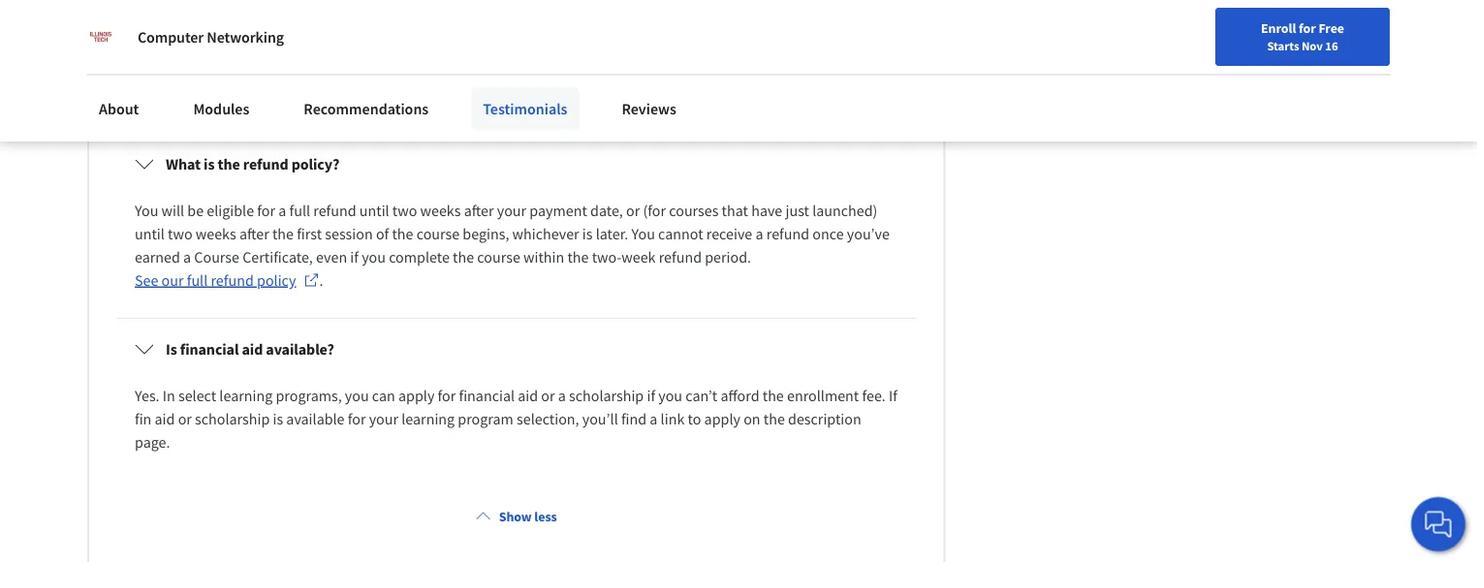 Task type: vqa. For each thing, say whether or not it's contained in the screenshot.
first "group" from the top of the page
no



Task type: describe. For each thing, give the bounding box(es) containing it.
reviews link
[[610, 87, 689, 130]]

is financial aid available? button
[[119, 323, 914, 377]]

link
[[661, 410, 685, 429]]

course down computer networking
[[196, 86, 239, 105]]

have
[[752, 201, 783, 221]]

eligible
[[207, 201, 254, 221]]

financial inside dropdown button
[[180, 340, 239, 359]]

upon
[[791, 16, 827, 35]]

see our full refund policy link
[[135, 269, 320, 292]]

receive
[[707, 225, 753, 244]]

0 horizontal spatial scholarship
[[195, 410, 270, 429]]

a down have
[[756, 225, 764, 244]]

policy
[[257, 271, 296, 291]]

page
[[713, 39, 745, 59]]

select
[[178, 387, 216, 406]]

is inside yes. in select learning programs, you can apply for financial aid or a scholarship if you can't afford the enrollment fee. if fin aid or scholarship is available for your learning program selection, you'll find a link to apply on the description page.
[[273, 410, 283, 429]]

is
[[166, 340, 177, 359]]

1 horizontal spatial you
[[632, 225, 655, 244]]

certificate,
[[243, 248, 313, 267]]

list containing when you purchase a certificate you get access to all course materials, including graded assignments. upon completing the course, your electronic certificate will be added to your accomplishments page - from there, you can print your certificate or add it to your linkedin profile.  if you only want to read and view the course content, you can audit the course for free.
[[112, 0, 921, 477]]

1 vertical spatial until
[[135, 225, 165, 244]]

added
[[501, 39, 543, 59]]

once
[[813, 225, 844, 244]]

a up selection,
[[558, 387, 566, 406]]

your up add
[[286, 39, 315, 59]]

read
[[612, 63, 641, 82]]

the left two-
[[568, 248, 589, 267]]

0 vertical spatial after
[[464, 201, 494, 221]]

just
[[786, 201, 810, 221]]

for down is financial aid available? dropdown button
[[438, 387, 456, 406]]

aid inside dropdown button
[[242, 340, 263, 359]]

you right programs,
[[345, 387, 369, 406]]

electronic
[[319, 39, 383, 59]]

date,
[[591, 201, 623, 221]]

refund down cannot
[[659, 248, 702, 267]]

full inside you will be eligible for a full refund until two weeks after your payment date, or (for courses that have just launched) until two weeks after the first session of the course begins, whichever is later. you cannot receive a refund once you've earned a course certificate, even if you complete the course within the two-week refund period.
[[289, 201, 310, 221]]

your down electronic
[[345, 63, 375, 82]]

0 horizontal spatial aid
[[155, 410, 175, 429]]

payment
[[530, 201, 588, 221]]

complete
[[389, 248, 450, 267]]

view
[[672, 63, 702, 82]]

2 vertical spatial certificate
[[202, 63, 269, 82]]

yes. in select learning programs, you can apply for financial aid or a scholarship if you can't afford the enrollment fee. if fin aid or scholarship is available for your learning program selection, you'll find a link to apply on the description page.
[[135, 387, 901, 453]]

a inside when you purchase a certificate you get access to all course materials, including graded assignments. upon completing the course, your electronic certificate will be added to your accomplishments page - from there, you can print your certificate or add it to your linkedin profile.  if you only want to read and view the course content, you can audit the course for free.
[[265, 16, 273, 35]]

your inside yes. in select learning programs, you can apply for financial aid or a scholarship if you can't afford the enrollment fee. if fin aid or scholarship is available for your learning program selection, you'll find a link to apply on the description page.
[[369, 410, 399, 429]]

testimonials
[[483, 99, 568, 118]]

16
[[1326, 38, 1339, 53]]

recommendations link
[[292, 87, 441, 130]]

launched)
[[813, 201, 878, 221]]

want
[[560, 63, 592, 82]]

1 horizontal spatial weeks
[[420, 201, 461, 221]]

enroll
[[1262, 19, 1297, 37]]

1 vertical spatial full
[[187, 271, 208, 291]]

within
[[524, 248, 565, 267]]

reviews
[[622, 99, 677, 118]]

refund down just
[[767, 225, 810, 244]]

0 vertical spatial learning
[[220, 387, 273, 406]]

what is the refund policy?
[[166, 155, 340, 174]]

show
[[499, 509, 532, 526]]

1 vertical spatial two
[[168, 225, 193, 244]]

0 vertical spatial two
[[393, 201, 417, 221]]

you right there,
[[831, 39, 855, 59]]

later.
[[596, 225, 629, 244]]

0 vertical spatial scholarship
[[569, 387, 644, 406]]

1 vertical spatial after
[[239, 225, 269, 244]]

you down added
[[501, 63, 525, 82]]

about
[[99, 99, 139, 118]]

(for
[[643, 201, 666, 221]]

modules
[[193, 99, 250, 118]]

two-
[[592, 248, 622, 267]]

linkedin
[[378, 63, 434, 82]]

there,
[[790, 39, 828, 59]]

for right available
[[348, 410, 366, 429]]

whichever
[[513, 225, 580, 244]]

networking
[[207, 27, 284, 47]]

testimonials link
[[472, 87, 579, 130]]

will inside you will be eligible for a full refund until two weeks after your payment date, or (for courses that have just launched) until two weeks after the first session of the course begins, whichever is later. you cannot receive a refund once you've earned a course certificate, even if you complete the course within the two-week refund period.
[[162, 201, 184, 221]]

programs,
[[276, 387, 342, 406]]

your down completing
[[169, 63, 199, 82]]

you've
[[847, 225, 890, 244]]

opens in a new tab image
[[304, 273, 320, 289]]

show less
[[499, 509, 557, 526]]

courses
[[669, 201, 719, 221]]

about link
[[87, 87, 151, 130]]

is financial aid available?
[[166, 340, 334, 359]]

first
[[297, 225, 322, 244]]

when you purchase a certificate you get access to all course materials, including graded assignments. upon completing the course, your electronic certificate will be added to your accomplishments page - from there, you can print your certificate or add it to your linkedin profile.  if you only want to read and view the course content, you can audit the course for free.
[[135, 16, 886, 105]]

you inside you will be eligible for a full refund until two weeks after your payment date, or (for courses that have just launched) until two weeks after the first session of the course begins, whichever is later. you cannot receive a refund once you've earned a course certificate, even if you complete the course within the two-week refund period.
[[362, 248, 386, 267]]

available
[[286, 410, 345, 429]]

-
[[748, 39, 752, 59]]

you up link
[[659, 387, 683, 406]]

access
[[396, 16, 438, 35]]

0 vertical spatial can
[[858, 39, 881, 59]]

graded
[[654, 16, 700, 35]]

fin
[[135, 410, 152, 429]]

nov
[[1302, 38, 1324, 53]]

week
[[622, 248, 656, 267]]

you right content,
[[833, 63, 857, 82]]

the inside dropdown button
[[218, 155, 240, 174]]

show less button
[[468, 500, 565, 535]]

recommendations
[[304, 99, 429, 118]]

print
[[135, 63, 166, 82]]

in
[[163, 387, 175, 406]]

selection,
[[517, 410, 580, 429]]

starts
[[1268, 38, 1300, 53]]

session
[[325, 225, 373, 244]]

from
[[756, 39, 787, 59]]

even
[[316, 248, 347, 267]]

if inside yes. in select learning programs, you can apply for financial aid or a scholarship if you can't afford the enrollment fee. if fin aid or scholarship is available for your learning program selection, you'll find a link to apply on the description page.
[[889, 387, 898, 406]]

illinois tech image
[[87, 23, 114, 50]]

your inside you will be eligible for a full refund until two weeks after your payment date, or (for courses that have just launched) until two weeks after the first session of the course begins, whichever is later. you cannot receive a refund once you've earned a course certificate, even if you complete the course within the two-week refund period.
[[497, 201, 527, 221]]

afford
[[721, 387, 760, 406]]

computer networking
[[138, 27, 284, 47]]

purchase
[[202, 16, 262, 35]]

the down page
[[705, 63, 726, 82]]

for inside enroll for free starts nov 16
[[1300, 19, 1317, 37]]



Task type: locate. For each thing, give the bounding box(es) containing it.
1 horizontal spatial full
[[289, 201, 310, 221]]

page.
[[135, 433, 170, 453]]

2 vertical spatial can
[[372, 387, 395, 406]]

0 vertical spatial weeks
[[420, 201, 461, 221]]

certificate up add
[[276, 16, 342, 35]]

certificate
[[276, 16, 342, 35], [386, 39, 453, 59], [202, 63, 269, 82]]

chat with us image
[[1424, 509, 1455, 540]]

0 vertical spatial apply
[[399, 387, 435, 406]]

course down -
[[730, 63, 773, 82]]

the right the what
[[218, 155, 240, 174]]

enroll for free starts nov 16
[[1262, 19, 1345, 53]]

1 vertical spatial weeks
[[196, 225, 236, 244]]

is left available
[[273, 410, 283, 429]]

weeks up complete
[[420, 201, 461, 221]]

the right afford
[[763, 387, 784, 406]]

if left can't
[[647, 387, 656, 406]]

after up certificate,
[[239, 225, 269, 244]]

refund left the policy?
[[243, 155, 289, 174]]

to right it
[[329, 63, 342, 82]]

0 horizontal spatial will
[[162, 201, 184, 221]]

.
[[320, 271, 323, 291]]

0 vertical spatial if
[[350, 248, 359, 267]]

if right even
[[350, 248, 359, 267]]

learning left program
[[402, 410, 455, 429]]

course down begins,
[[477, 248, 521, 267]]

less
[[535, 509, 557, 526]]

two up 'earned'
[[168, 225, 193, 244]]

refund
[[243, 155, 289, 174], [313, 201, 356, 221], [767, 225, 810, 244], [659, 248, 702, 267], [211, 271, 254, 291]]

0 horizontal spatial apply
[[399, 387, 435, 406]]

is inside you will be eligible for a full refund until two weeks after your payment date, or (for courses that have just launched) until two weeks after the first session of the course begins, whichever is later. you cannot receive a refund once you've earned a course certificate, even if you complete the course within the two-week refund period.
[[583, 225, 593, 244]]

is left later.
[[583, 225, 593, 244]]

if
[[489, 63, 498, 82], [889, 387, 898, 406]]

audit
[[135, 86, 169, 105]]

for
[[1300, 19, 1317, 37], [243, 86, 261, 105], [257, 201, 275, 221], [438, 387, 456, 406], [348, 410, 366, 429]]

free
[[1319, 19, 1345, 37]]

to left read
[[595, 63, 609, 82]]

1 vertical spatial be
[[187, 201, 204, 221]]

1 horizontal spatial certificate
[[276, 16, 342, 35]]

two up complete
[[393, 201, 417, 221]]

for inside you will be eligible for a full refund until two weeks after your payment date, or (for courses that have just launched) until two weeks after the first session of the course begins, whichever is later. you cannot receive a refund once you've earned a course certificate, even if you complete the course within the two-week refund period.
[[257, 201, 275, 221]]

find
[[622, 410, 647, 429]]

1 vertical spatial is
[[583, 225, 593, 244]]

begins,
[[463, 225, 510, 244]]

of
[[376, 225, 389, 244]]

1 horizontal spatial apply
[[705, 410, 741, 429]]

scholarship down select
[[195, 410, 270, 429]]

if inside you will be eligible for a full refund until two weeks after your payment date, or (for courses that have just launched) until two weeks after the first session of the course begins, whichever is later. you cannot receive a refund once you've earned a course certificate, even if you complete the course within the two-week refund period.
[[350, 248, 359, 267]]

a
[[265, 16, 273, 35], [279, 201, 286, 221], [756, 225, 764, 244], [183, 248, 191, 267], [558, 387, 566, 406], [650, 410, 658, 429]]

free.
[[264, 86, 293, 105]]

profile.
[[437, 63, 483, 82]]

refund inside dropdown button
[[243, 155, 289, 174]]

1 vertical spatial will
[[162, 201, 184, 221]]

1 vertical spatial you
[[632, 225, 655, 244]]

add
[[289, 63, 314, 82]]

or left (for
[[627, 201, 640, 221]]

for right "eligible"
[[257, 201, 275, 221]]

2 horizontal spatial certificate
[[386, 39, 453, 59]]

course
[[194, 248, 240, 267]]

is
[[204, 155, 215, 174], [583, 225, 593, 244], [273, 410, 283, 429]]

program
[[458, 410, 514, 429]]

available?
[[266, 340, 334, 359]]

you up completing
[[175, 16, 199, 35]]

1 horizontal spatial will
[[456, 39, 479, 59]]

for inside when you purchase a certificate you get access to all course materials, including graded assignments. upon completing the course, your electronic certificate will be added to your accomplishments page - from there, you can print your certificate or add it to your linkedin profile.  if you only want to read and view the course content, you can audit the course for free.
[[243, 86, 261, 105]]

None search field
[[276, 12, 655, 51]]

yes.
[[135, 387, 160, 406]]

1 horizontal spatial learning
[[402, 410, 455, 429]]

1 vertical spatial scholarship
[[195, 410, 270, 429]]

2 vertical spatial aid
[[155, 410, 175, 429]]

the right audit
[[172, 86, 193, 105]]

0 horizontal spatial two
[[168, 225, 193, 244]]

1 vertical spatial can
[[860, 63, 883, 82]]

all
[[458, 16, 473, 35]]

1 horizontal spatial financial
[[459, 387, 515, 406]]

1 horizontal spatial until
[[360, 201, 390, 221]]

full
[[289, 201, 310, 221], [187, 271, 208, 291]]

will down all
[[456, 39, 479, 59]]

1 horizontal spatial after
[[464, 201, 494, 221]]

show notifications image
[[1216, 24, 1239, 48]]

0 vertical spatial is
[[204, 155, 215, 174]]

see our full refund policy
[[135, 271, 296, 291]]

0 horizontal spatial you
[[135, 201, 158, 221]]

certificate down course, on the left of the page
[[202, 63, 269, 82]]

aid up selection,
[[518, 387, 538, 406]]

financial up program
[[459, 387, 515, 406]]

aid left the available?
[[242, 340, 263, 359]]

period.
[[705, 248, 752, 267]]

0 vertical spatial be
[[482, 39, 498, 59]]

a left link
[[650, 410, 658, 429]]

get
[[373, 16, 393, 35]]

0 horizontal spatial learning
[[220, 387, 273, 406]]

your right available
[[369, 410, 399, 429]]

the down begins,
[[453, 248, 474, 267]]

it
[[317, 63, 326, 82]]

1 vertical spatial learning
[[402, 410, 455, 429]]

our
[[162, 271, 184, 291]]

you down of
[[362, 248, 386, 267]]

content,
[[776, 63, 830, 82]]

your up begins,
[[497, 201, 527, 221]]

what is the refund policy? button
[[119, 137, 914, 192]]

weeks
[[420, 201, 461, 221], [196, 225, 236, 244]]

for up 'nov'
[[1300, 19, 1317, 37]]

what
[[166, 155, 201, 174]]

or down select
[[178, 410, 192, 429]]

0 horizontal spatial weeks
[[196, 225, 236, 244]]

financial right is
[[180, 340, 239, 359]]

2 horizontal spatial aid
[[518, 387, 538, 406]]

you up 'earned'
[[135, 201, 158, 221]]

if right fee. on the bottom right of the page
[[889, 387, 898, 406]]

accomplishments
[[595, 39, 710, 59]]

is right the what
[[204, 155, 215, 174]]

you will be eligible for a full refund until two weeks after your payment date, or (for courses that have just launched) until two weeks after the first session of the course begins, whichever is later. you cannot receive a refund once you've earned a course certificate, even if you complete the course within the two-week refund period.
[[135, 201, 893, 267]]

certificate down access
[[386, 39, 453, 59]]

0 horizontal spatial is
[[204, 155, 215, 174]]

and
[[644, 63, 669, 82]]

0 horizontal spatial until
[[135, 225, 165, 244]]

a up certificate,
[[279, 201, 286, 221]]

1 horizontal spatial if
[[647, 387, 656, 406]]

completing
[[135, 39, 208, 59]]

1 horizontal spatial aid
[[242, 340, 263, 359]]

2 horizontal spatial is
[[583, 225, 593, 244]]

when
[[135, 16, 172, 35]]

0 vertical spatial aid
[[242, 340, 263, 359]]

can right programs,
[[372, 387, 395, 406]]

can right there,
[[858, 39, 881, 59]]

description
[[788, 410, 862, 429]]

a up course, on the left of the page
[[265, 16, 273, 35]]

the down purchase
[[211, 39, 233, 59]]

be inside when you purchase a certificate you get access to all course materials, including graded assignments. upon completing the course, your electronic certificate will be added to your accomplishments page - from there, you can print your certificate or add it to your linkedin profile.  if you only want to read and view the course content, you can audit the course for free.
[[482, 39, 498, 59]]

can right content,
[[860, 63, 883, 82]]

see
[[135, 271, 158, 291]]

aid right fin
[[155, 410, 175, 429]]

0 horizontal spatial certificate
[[202, 63, 269, 82]]

0 vertical spatial until
[[360, 201, 390, 221]]

will down the what
[[162, 201, 184, 221]]

0 vertical spatial if
[[489, 63, 498, 82]]

scholarship up you'll
[[569, 387, 644, 406]]

after up begins,
[[464, 201, 494, 221]]

learning down is financial aid available?
[[220, 387, 273, 406]]

1 vertical spatial certificate
[[386, 39, 453, 59]]

materials,
[[523, 16, 587, 35]]

0 horizontal spatial be
[[187, 201, 204, 221]]

aid
[[242, 340, 263, 359], [518, 387, 538, 406], [155, 410, 175, 429]]

1 vertical spatial financial
[[459, 387, 515, 406]]

weeks up course
[[196, 225, 236, 244]]

scholarship
[[569, 387, 644, 406], [195, 410, 270, 429]]

until up 'earned'
[[135, 225, 165, 244]]

1 horizontal spatial if
[[889, 387, 898, 406]]

the right of
[[392, 225, 414, 244]]

computer
[[138, 27, 204, 47]]

0 horizontal spatial after
[[239, 225, 269, 244]]

to down materials,
[[546, 39, 559, 59]]

1 horizontal spatial is
[[273, 410, 283, 429]]

0 vertical spatial full
[[289, 201, 310, 221]]

0 vertical spatial you
[[135, 201, 158, 221]]

your
[[286, 39, 315, 59], [562, 39, 592, 59], [169, 63, 199, 82], [345, 63, 375, 82], [497, 201, 527, 221], [369, 410, 399, 429]]

course
[[477, 16, 520, 35], [730, 63, 773, 82], [196, 86, 239, 105], [417, 225, 460, 244], [477, 248, 521, 267]]

only
[[528, 63, 556, 82]]

1 vertical spatial if
[[889, 387, 898, 406]]

for left free.
[[243, 86, 261, 105]]

be left added
[[482, 39, 498, 59]]

enrollment
[[787, 387, 859, 406]]

you up electronic
[[345, 16, 369, 35]]

course,
[[236, 39, 283, 59]]

full up first
[[289, 201, 310, 221]]

full right our
[[187, 271, 208, 291]]

0 horizontal spatial if
[[489, 63, 498, 82]]

that
[[722, 201, 749, 221]]

1 horizontal spatial two
[[393, 201, 417, 221]]

you up week
[[632, 225, 655, 244]]

can inside yes. in select learning programs, you can apply for financial aid or a scholarship if you can't afford the enrollment fee. if fin aid or scholarship is available for your learning program selection, you'll find a link to apply on the description page.
[[372, 387, 395, 406]]

you
[[175, 16, 199, 35], [345, 16, 369, 35], [831, 39, 855, 59], [501, 63, 525, 82], [833, 63, 857, 82], [362, 248, 386, 267], [345, 387, 369, 406], [659, 387, 683, 406]]

menu item
[[1071, 19, 1196, 82]]

if inside when you purchase a certificate you get access to all course materials, including graded assignments. upon completing the course, your electronic certificate will be added to your accomplishments page - from there, you can print your certificate or add it to your linkedin profile.  if you only want to read and view the course content, you can audit the course for free.
[[489, 63, 498, 82]]

1 vertical spatial apply
[[705, 410, 741, 429]]

0 vertical spatial certificate
[[276, 16, 342, 35]]

if right profile.
[[489, 63, 498, 82]]

financial inside yes. in select learning programs, you can apply for financial aid or a scholarship if you can't afford the enrollment fee. if fin aid or scholarship is available for your learning program selection, you'll find a link to apply on the description page.
[[459, 387, 515, 406]]

the up certificate,
[[272, 225, 294, 244]]

including
[[590, 16, 651, 35]]

is inside what is the refund policy? dropdown button
[[204, 155, 215, 174]]

0 horizontal spatial if
[[350, 248, 359, 267]]

or left add
[[272, 63, 285, 82]]

to left all
[[441, 16, 455, 35]]

a up our
[[183, 248, 191, 267]]

or up selection,
[[541, 387, 555, 406]]

0 horizontal spatial full
[[187, 271, 208, 291]]

course right all
[[477, 16, 520, 35]]

policy?
[[292, 155, 340, 174]]

0 horizontal spatial financial
[[180, 340, 239, 359]]

earned
[[135, 248, 180, 267]]

your up want
[[562, 39, 592, 59]]

refund down course
[[211, 271, 254, 291]]

coursera image
[[23, 16, 146, 47]]

1 horizontal spatial scholarship
[[569, 387, 644, 406]]

0 vertical spatial financial
[[180, 340, 239, 359]]

course up complete
[[417, 225, 460, 244]]

if inside yes. in select learning programs, you can apply for financial aid or a scholarship if you can't afford the enrollment fee. if fin aid or scholarship is available for your learning program selection, you'll find a link to apply on the description page.
[[647, 387, 656, 406]]

list
[[112, 0, 921, 477]]

refund up session
[[313, 201, 356, 221]]

on
[[744, 410, 761, 429]]

you
[[135, 201, 158, 221], [632, 225, 655, 244]]

the right on
[[764, 410, 785, 429]]

or inside when you purchase a certificate you get access to all course materials, including graded assignments. upon completing the course, your electronic certificate will be added to your accomplishments page - from there, you can print your certificate or add it to your linkedin profile.  if you only want to read and view the course content, you can audit the course for free.
[[272, 63, 285, 82]]

0 vertical spatial will
[[456, 39, 479, 59]]

will inside when you purchase a certificate you get access to all course materials, including graded assignments. upon completing the course, your electronic certificate will be added to your accomplishments page - from there, you can print your certificate or add it to your linkedin profile.  if you only want to read and view the course content, you can audit the course for free.
[[456, 39, 479, 59]]

or inside you will be eligible for a full refund until two weeks after your payment date, or (for courses that have just launched) until two weeks after the first session of the course begins, whichever is later. you cannot receive a refund once you've earned a course certificate, even if you complete the course within the two-week refund period.
[[627, 201, 640, 221]]

cannot
[[659, 225, 704, 244]]

be left "eligible"
[[187, 201, 204, 221]]

to right link
[[688, 410, 702, 429]]

1 horizontal spatial be
[[482, 39, 498, 59]]

1 vertical spatial if
[[647, 387, 656, 406]]

1 vertical spatial aid
[[518, 387, 538, 406]]

2 vertical spatial is
[[273, 410, 283, 429]]

to inside yes. in select learning programs, you can apply for financial aid or a scholarship if you can't afford the enrollment fee. if fin aid or scholarship is available for your learning program selection, you'll find a link to apply on the description page.
[[688, 410, 702, 429]]

be inside you will be eligible for a full refund until two weeks after your payment date, or (for courses that have just launched) until two weeks after the first session of the course begins, whichever is later. you cannot receive a refund once you've earned a course certificate, even if you complete the course within the two-week refund period.
[[187, 201, 204, 221]]

until up of
[[360, 201, 390, 221]]



